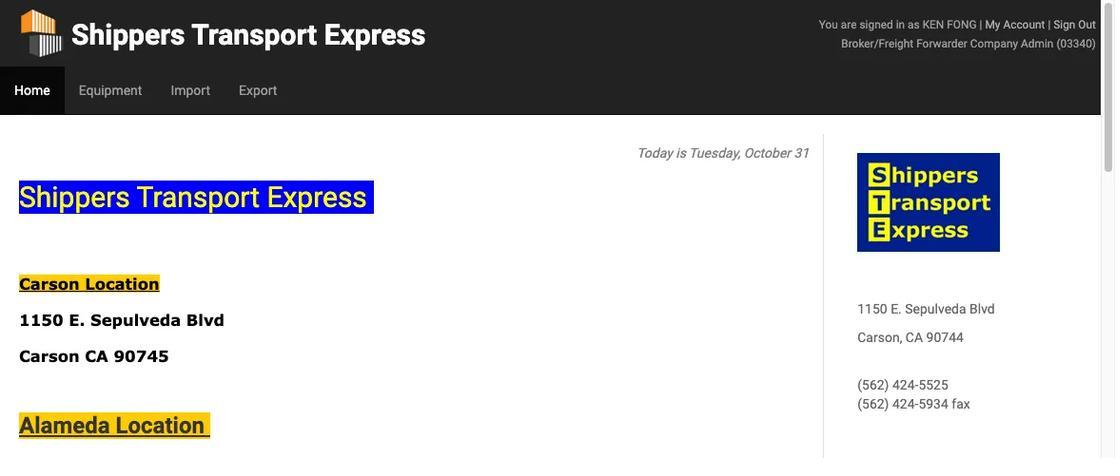 Task type: describe. For each thing, give the bounding box(es) containing it.
carson ca 90745
[[19, 348, 169, 366]]

1 vertical spatial transport
[[137, 181, 260, 214]]

1 horizontal spatial blvd
[[970, 302, 995, 317]]

equipment
[[79, 83, 142, 98]]

1 vertical spatial shippers
[[19, 181, 130, 214]]

1 (562) from the top
[[858, 378, 889, 393]]

you are signed in as ken fong | my account | sign out broker/freight forwarder company admin (03340)
[[819, 18, 1096, 50]]

signed
[[860, 18, 893, 31]]

1 horizontal spatial e.
[[891, 302, 902, 317]]

alameda location
[[19, 413, 210, 439]]

0 vertical spatial express
[[324, 18, 426, 51]]

0 horizontal spatial sepulveda
[[90, 312, 181, 330]]

fong
[[947, 18, 977, 31]]

out
[[1079, 18, 1096, 31]]

forwarder
[[917, 37, 968, 50]]

ca for carson
[[85, 348, 108, 366]]

alameda
[[19, 413, 110, 439]]

export button
[[225, 67, 292, 114]]

carson for carson location
[[19, 275, 80, 294]]

31
[[794, 146, 809, 161]]

my
[[986, 18, 1001, 31]]

0 horizontal spatial e.
[[69, 312, 85, 330]]

1 vertical spatial shippers transport express
[[19, 181, 374, 214]]

1 vertical spatial express
[[267, 181, 367, 214]]

home
[[14, 83, 50, 98]]

1 horizontal spatial 1150
[[858, 302, 888, 317]]

carson location
[[19, 275, 160, 294]]

tuesday,
[[689, 146, 741, 161]]

in
[[896, 18, 905, 31]]

sign out link
[[1054, 18, 1096, 31]]

5934
[[919, 397, 949, 412]]

1 424- from the top
[[893, 378, 919, 393]]

location for carson location
[[85, 275, 160, 294]]

1 | from the left
[[980, 18, 983, 31]]

ca for carson,
[[906, 330, 923, 346]]

home button
[[0, 67, 64, 114]]

today is tuesday, october 31
[[637, 146, 809, 161]]

90744
[[927, 330, 964, 346]]

location for alameda location
[[116, 413, 205, 439]]

2 424- from the top
[[893, 397, 919, 412]]

october
[[744, 146, 791, 161]]

account
[[1004, 18, 1045, 31]]

carson,
[[858, 330, 903, 346]]

fax
[[952, 397, 971, 412]]



Task type: locate. For each thing, give the bounding box(es) containing it.
shippers transport express
[[71, 18, 426, 51], [19, 181, 374, 214]]

1 vertical spatial carson
[[19, 348, 80, 366]]

sepulveda up 90744
[[905, 302, 967, 317]]

0 vertical spatial ca
[[906, 330, 923, 346]]

shippers up equipment
[[71, 18, 185, 51]]

(562) 424-5525 (562) 424-5934 fax
[[858, 378, 971, 412]]

(562)
[[858, 378, 889, 393], [858, 397, 889, 412]]

90745
[[114, 348, 169, 366]]

location down 90745
[[116, 413, 205, 439]]

0 horizontal spatial ca
[[85, 348, 108, 366]]

1 horizontal spatial 1150 e. sepulveda blvd
[[858, 302, 995, 317]]

are
[[841, 18, 857, 31]]

1150
[[858, 302, 888, 317], [19, 312, 63, 330]]

5525
[[919, 378, 949, 393]]

shippers transport express image
[[858, 153, 1001, 252]]

company
[[971, 37, 1019, 50]]

location
[[85, 275, 160, 294], [116, 413, 205, 439]]

1 vertical spatial location
[[116, 413, 205, 439]]

e. down carson location
[[69, 312, 85, 330]]

as
[[908, 18, 920, 31]]

1 horizontal spatial ca
[[906, 330, 923, 346]]

0 vertical spatial (562)
[[858, 378, 889, 393]]

carson up the carson ca 90745
[[19, 275, 80, 294]]

import
[[171, 83, 210, 98]]

|
[[980, 18, 983, 31], [1048, 18, 1051, 31]]

ca left 90744
[[906, 330, 923, 346]]

1150 e. sepulveda blvd up carson, ca 90744
[[858, 302, 995, 317]]

you
[[819, 18, 838, 31]]

carson, ca 90744
[[858, 330, 964, 346]]

my account link
[[986, 18, 1045, 31]]

2 (562) from the top
[[858, 397, 889, 412]]

shippers up carson location
[[19, 181, 130, 214]]

0 vertical spatial location
[[85, 275, 160, 294]]

0 horizontal spatial blvd
[[186, 312, 225, 330]]

0 horizontal spatial |
[[980, 18, 983, 31]]

location up 90745
[[85, 275, 160, 294]]

e.
[[891, 302, 902, 317], [69, 312, 85, 330]]

ken
[[923, 18, 945, 31]]

today
[[637, 146, 673, 161]]

1 vertical spatial ca
[[85, 348, 108, 366]]

1150 up carson, on the bottom of page
[[858, 302, 888, 317]]

1 horizontal spatial |
[[1048, 18, 1051, 31]]

424-
[[893, 378, 919, 393], [893, 397, 919, 412]]

express
[[324, 18, 426, 51], [267, 181, 367, 214]]

transport
[[191, 18, 317, 51], [137, 181, 260, 214]]

1 vertical spatial 424-
[[893, 397, 919, 412]]

broker/freight
[[842, 37, 914, 50]]

sepulveda
[[905, 302, 967, 317], [90, 312, 181, 330]]

carson up alameda
[[19, 348, 80, 366]]

1150 e. sepulveda blvd
[[858, 302, 995, 317], [19, 312, 225, 330]]

(03340)
[[1057, 37, 1096, 50]]

1150 e. sepulveda blvd up 90745
[[19, 312, 225, 330]]

| left sign in the right top of the page
[[1048, 18, 1051, 31]]

e. up carson, ca 90744
[[891, 302, 902, 317]]

0 vertical spatial transport
[[191, 18, 317, 51]]

sign
[[1054, 18, 1076, 31]]

0 vertical spatial 424-
[[893, 378, 919, 393]]

1 horizontal spatial sepulveda
[[905, 302, 967, 317]]

carson for carson ca 90745
[[19, 348, 80, 366]]

(562) down carson, on the bottom of page
[[858, 378, 889, 393]]

admin
[[1021, 37, 1054, 50]]

ca
[[906, 330, 923, 346], [85, 348, 108, 366]]

1 vertical spatial (562)
[[858, 397, 889, 412]]

is
[[676, 146, 686, 161]]

2 | from the left
[[1048, 18, 1051, 31]]

(562) left 5934
[[858, 397, 889, 412]]

shippers transport express link
[[19, 0, 426, 67]]

equipment button
[[64, 67, 156, 114]]

0 horizontal spatial 1150 e. sepulveda blvd
[[19, 312, 225, 330]]

0 horizontal spatial 1150
[[19, 312, 63, 330]]

shippers
[[71, 18, 185, 51], [19, 181, 130, 214]]

0 vertical spatial shippers
[[71, 18, 185, 51]]

ca left 90745
[[85, 348, 108, 366]]

| left my
[[980, 18, 983, 31]]

0 vertical spatial shippers transport express
[[71, 18, 426, 51]]

sepulveda up 90745
[[90, 312, 181, 330]]

0 vertical spatial carson
[[19, 275, 80, 294]]

1150 down carson location
[[19, 312, 63, 330]]

import button
[[156, 67, 225, 114]]

424- up 5934
[[893, 378, 919, 393]]

2 carson from the top
[[19, 348, 80, 366]]

1 carson from the top
[[19, 275, 80, 294]]

blvd
[[970, 302, 995, 317], [186, 312, 225, 330]]

carson
[[19, 275, 80, 294], [19, 348, 80, 366]]

export
[[239, 83, 277, 98]]

424- down 5525
[[893, 397, 919, 412]]



Task type: vqa. For each thing, say whether or not it's contained in the screenshot.
or at the left of page
no



